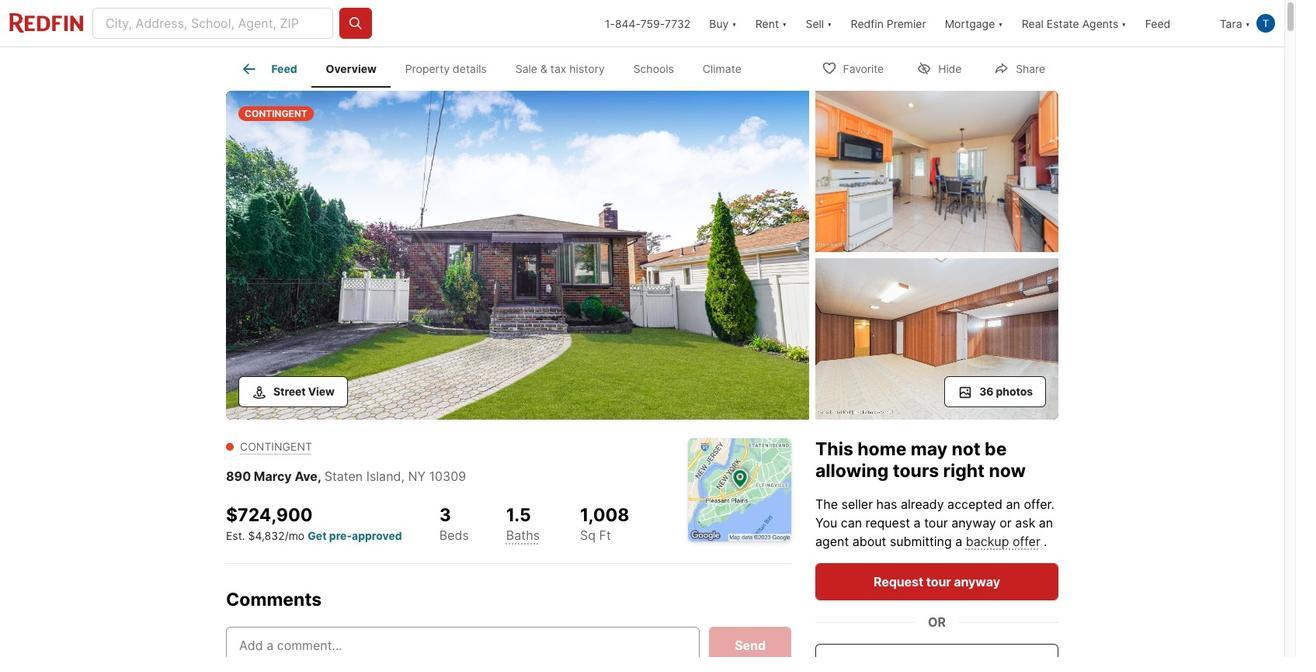 Task type: describe. For each thing, give the bounding box(es) containing it.
1 vertical spatial contingent
[[240, 440, 312, 453]]

2 , from the left
[[401, 469, 405, 484]]

estate
[[1047, 17, 1079, 30]]

this home may not be allowing tours right now
[[816, 438, 1026, 483]]

sale & tax history
[[516, 62, 605, 76]]

home
[[858, 438, 907, 460]]

sale
[[516, 62, 538, 76]]

real
[[1022, 17, 1044, 30]]

▾ for mortgage ▾
[[998, 17, 1003, 30]]

baths
[[506, 528, 540, 544]]

ft
[[599, 528, 611, 544]]

send
[[735, 638, 766, 654]]

seller
[[842, 497, 873, 513]]

get
[[308, 530, 327, 543]]

1.5
[[506, 504, 531, 526]]

City, Address, School, Agent, ZIP search field
[[92, 8, 333, 39]]

about
[[853, 534, 887, 550]]

street view
[[273, 385, 335, 398]]

1 , from the left
[[318, 469, 321, 484]]

or
[[928, 615, 946, 631]]

island
[[366, 469, 401, 484]]

ny
[[408, 469, 426, 484]]

staten
[[325, 469, 363, 484]]

tours
[[893, 461, 939, 483]]

/mo
[[285, 530, 305, 543]]

sale & tax history tab
[[501, 50, 619, 88]]

redfin premier button
[[842, 0, 936, 47]]

a for request
[[914, 516, 921, 531]]

sell
[[806, 17, 824, 30]]

already
[[901, 497, 944, 513]]

view
[[308, 385, 335, 398]]

share
[[1016, 62, 1045, 75]]

tara ▾
[[1220, 17, 1251, 30]]

sell ▾
[[806, 17, 832, 30]]

pre-
[[329, 530, 352, 543]]

5 ▾ from the left
[[1122, 17, 1127, 30]]

agent
[[816, 534, 849, 550]]

backup
[[966, 534, 1009, 550]]

real estate agents ▾
[[1022, 17, 1127, 30]]

right
[[943, 461, 985, 483]]

offer for backup
[[1013, 534, 1041, 550]]

Add a comment... text field
[[239, 637, 687, 656]]

$724,900 est. $4,832 /mo get pre-approved
[[226, 504, 402, 543]]

photos
[[996, 385, 1033, 398]]

1.5 baths
[[506, 504, 540, 544]]

tour inside button
[[926, 575, 951, 590]]

the seller has already accepted an offer
[[816, 497, 1051, 513]]

overview tab
[[312, 50, 391, 88]]

climate tab
[[688, 50, 756, 88]]

favorite
[[843, 62, 884, 75]]

an inside the an agent about submitting a backup offer .
[[1039, 516, 1053, 531]]

schools
[[634, 62, 674, 76]]

favorite button
[[808, 52, 897, 83]]

feed button
[[1136, 0, 1211, 47]]

details
[[453, 62, 487, 76]]

anyway inside button
[[954, 575, 1000, 590]]

$4,832
[[248, 530, 285, 543]]

street
[[273, 385, 306, 398]]

buy ▾
[[709, 17, 737, 30]]

backup offer link
[[966, 534, 1041, 550]]

1,008 sq ft
[[580, 504, 630, 544]]

36 photos button
[[945, 376, 1046, 407]]

buy ▾ button
[[709, 0, 737, 47]]

▾ for sell ▾
[[827, 17, 832, 30]]

1-844-759-7732 link
[[605, 17, 691, 30]]

rent ▾ button
[[746, 0, 796, 47]]

mortgage ▾
[[945, 17, 1003, 30]]

allowing
[[816, 461, 889, 483]]

schools tab
[[619, 50, 688, 88]]

the
[[816, 497, 838, 513]]

submit search image
[[348, 16, 364, 31]]

sell ▾ button
[[796, 0, 842, 47]]

you
[[816, 516, 838, 531]]

. inside the . you can request a tour anyway or ask
[[1051, 497, 1055, 513]]

may
[[911, 438, 948, 460]]

hide
[[938, 62, 962, 75]]

comments
[[226, 590, 322, 611]]

overview
[[326, 62, 377, 76]]

rent
[[756, 17, 779, 30]]

redfin
[[851, 17, 884, 30]]

now
[[989, 461, 1026, 483]]

sq
[[580, 528, 596, 544]]

tab list containing feed
[[226, 47, 768, 88]]

rent ▾
[[756, 17, 787, 30]]

request
[[874, 575, 924, 590]]

sell ▾ button
[[806, 0, 832, 47]]

mortgage ▾ button
[[945, 0, 1003, 47]]



Task type: vqa. For each thing, say whether or not it's contained in the screenshot.
anyway
yes



Task type: locate. For each thing, give the bounding box(es) containing it.
0 horizontal spatial .
[[1044, 534, 1047, 550]]

a inside the an agent about submitting a backup offer .
[[956, 534, 963, 550]]

▾ right mortgage
[[998, 17, 1003, 30]]

890 marcy ave , staten island , ny 10309
[[226, 469, 466, 484]]

3 ▾ from the left
[[827, 17, 832, 30]]

this
[[816, 438, 854, 460]]

tour right request
[[926, 575, 951, 590]]

approved
[[352, 530, 402, 543]]

0 horizontal spatial feed
[[271, 62, 297, 76]]

0 vertical spatial tour
[[924, 516, 948, 531]]

real estate agents ▾ button
[[1013, 0, 1136, 47]]

offer for an
[[1024, 497, 1051, 513]]

anyway inside the . you can request a tour anyway or ask
[[952, 516, 996, 531]]

1 horizontal spatial a
[[956, 534, 963, 550]]

. inside the an agent about submitting a backup offer .
[[1044, 534, 1047, 550]]

▾ for rent ▾
[[782, 17, 787, 30]]

tax
[[551, 62, 567, 76]]

buy ▾ button
[[700, 0, 746, 47]]

▾ for buy ▾
[[732, 17, 737, 30]]

anyway
[[952, 516, 996, 531], [954, 575, 1000, 590]]

▾ right buy
[[732, 17, 737, 30]]

844-
[[615, 17, 641, 30]]

1 horizontal spatial feed
[[1145, 17, 1171, 30]]

climate
[[703, 62, 742, 76]]

▾ right sell
[[827, 17, 832, 30]]

, left ny
[[401, 469, 405, 484]]

offer inside the an agent about submitting a backup offer .
[[1013, 534, 1041, 550]]

1,008
[[580, 504, 630, 526]]

ask
[[1015, 516, 1036, 531]]

an right ask
[[1039, 516, 1053, 531]]

0 vertical spatial contingent
[[245, 108, 307, 120]]

street view button
[[238, 376, 348, 407]]

&
[[541, 62, 548, 76]]

agents
[[1082, 17, 1119, 30]]

map entry image
[[688, 438, 791, 542]]

request tour anyway
[[874, 575, 1000, 590]]

▾ right "tara"
[[1246, 17, 1251, 30]]

a left backup
[[956, 534, 963, 550]]

1 vertical spatial a
[[956, 534, 963, 550]]

3
[[439, 504, 451, 526]]

offer
[[1024, 497, 1051, 513], [1013, 534, 1041, 550]]

759-
[[641, 17, 665, 30]]

an
[[1006, 497, 1021, 513], [1039, 516, 1053, 531]]

0 horizontal spatial ,
[[318, 469, 321, 484]]

10309
[[429, 469, 466, 484]]

feed inside 'link'
[[271, 62, 297, 76]]

property details
[[405, 62, 487, 76]]

be
[[985, 438, 1007, 460]]

ave
[[295, 469, 318, 484]]

contingent up the marcy
[[240, 440, 312, 453]]

.
[[1051, 497, 1055, 513], [1044, 534, 1047, 550]]

not
[[952, 438, 981, 460]]

request
[[866, 516, 910, 531]]

0 vertical spatial an
[[1006, 497, 1021, 513]]

or
[[1000, 516, 1012, 531]]

tour
[[924, 516, 948, 531], [926, 575, 951, 590]]

tara
[[1220, 17, 1242, 30]]

1 vertical spatial offer
[[1013, 534, 1041, 550]]

tour inside the . you can request a tour anyway or ask
[[924, 516, 948, 531]]

,
[[318, 469, 321, 484], [401, 469, 405, 484]]

▾ for tara ▾
[[1246, 17, 1251, 30]]

accepted
[[948, 497, 1003, 513]]

get pre-approved link
[[308, 530, 402, 543]]

0 vertical spatial offer
[[1024, 497, 1051, 513]]

1 vertical spatial tour
[[926, 575, 951, 590]]

890 marcy ave, staten island, ny 10309 image
[[226, 91, 809, 420], [816, 91, 1059, 252], [816, 258, 1059, 420]]

0 horizontal spatial an
[[1006, 497, 1021, 513]]

▾
[[732, 17, 737, 30], [782, 17, 787, 30], [827, 17, 832, 30], [998, 17, 1003, 30], [1122, 17, 1127, 30], [1246, 17, 1251, 30]]

4 ▾ from the left
[[998, 17, 1003, 30]]

0 vertical spatial .
[[1051, 497, 1055, 513]]

a for submitting
[[956, 534, 963, 550]]

1 vertical spatial .
[[1044, 534, 1047, 550]]

mortgage ▾ button
[[936, 0, 1013, 47]]

rent ▾ button
[[756, 0, 787, 47]]

anyway down accepted
[[952, 516, 996, 531]]

redfin premier
[[851, 17, 926, 30]]

36
[[980, 385, 994, 398]]

request tour anyway button
[[816, 564, 1059, 601]]

$724,900
[[226, 504, 313, 526]]

feed link
[[240, 60, 297, 78]]

6 ▾ from the left
[[1246, 17, 1251, 30]]

an up or
[[1006, 497, 1021, 513]]

feed left overview
[[271, 62, 297, 76]]

feed right agents
[[1145, 17, 1171, 30]]

a
[[914, 516, 921, 531], [956, 534, 963, 550]]

1 horizontal spatial an
[[1039, 516, 1053, 531]]

submitting
[[890, 534, 952, 550]]

1 vertical spatial feed
[[271, 62, 297, 76]]

property
[[405, 62, 450, 76]]

an agent about submitting a backup offer .
[[816, 516, 1053, 550]]

hide button
[[903, 52, 975, 83]]

7732
[[665, 17, 691, 30]]

. you can request a tour anyway or ask
[[816, 497, 1055, 531]]

0 vertical spatial feed
[[1145, 17, 1171, 30]]

history
[[570, 62, 605, 76]]

1 horizontal spatial .
[[1051, 497, 1055, 513]]

contingent
[[245, 108, 307, 120], [240, 440, 312, 453]]

▾ right agents
[[1122, 17, 1127, 30]]

0 vertical spatial a
[[914, 516, 921, 531]]

a inside the . you can request a tour anyway or ask
[[914, 516, 921, 531]]

baths link
[[506, 528, 540, 544]]

1 vertical spatial an
[[1039, 516, 1053, 531]]

0 vertical spatial anyway
[[952, 516, 996, 531]]

1 horizontal spatial ,
[[401, 469, 405, 484]]

est.
[[226, 530, 245, 543]]

0 vertical spatial contingent link
[[226, 91, 809, 423]]

1-
[[605, 17, 615, 30]]

2 ▾ from the left
[[782, 17, 787, 30]]

send button
[[709, 628, 791, 658]]

a up submitting
[[914, 516, 921, 531]]

has
[[877, 497, 897, 513]]

anyway down backup
[[954, 575, 1000, 590]]

0 horizontal spatial a
[[914, 516, 921, 531]]

feed inside 'button'
[[1145, 17, 1171, 30]]

1 ▾ from the left
[[732, 17, 737, 30]]

tab list
[[226, 47, 768, 88]]

tour down the seller has already accepted an offer
[[924, 516, 948, 531]]

, left staten
[[318, 469, 321, 484]]

user photo image
[[1257, 14, 1275, 33]]

beds
[[439, 528, 469, 544]]

buy
[[709, 17, 729, 30]]

3 beds
[[439, 504, 469, 544]]

contingent down 'feed' 'link'
[[245, 108, 307, 120]]

property details tab
[[391, 50, 501, 88]]

1 vertical spatial contingent link
[[240, 440, 312, 453]]

premier
[[887, 17, 926, 30]]

mortgage
[[945, 17, 995, 30]]

36 photos
[[980, 385, 1033, 398]]

real estate agents ▾ link
[[1022, 0, 1127, 47]]

feed
[[1145, 17, 1171, 30], [271, 62, 297, 76]]

▾ right the rent
[[782, 17, 787, 30]]

offer up ask
[[1024, 497, 1051, 513]]

1 vertical spatial anyway
[[954, 575, 1000, 590]]

offer down ask
[[1013, 534, 1041, 550]]

contingent link
[[226, 91, 809, 423], [240, 440, 312, 453]]



